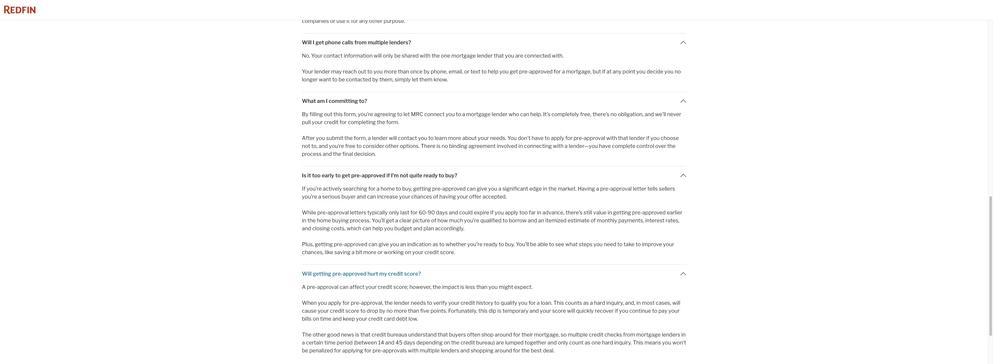 Task type: locate. For each thing, give the bounding box(es) containing it.
to?
[[359, 98, 367, 104]]

1 horizontal spatial an
[[538, 218, 544, 224]]

news
[[341, 332, 354, 338]]

1 vertical spatial i
[[326, 98, 328, 104]]

other inside the other good news is that credit bureaus understand that buyers often shop around for their mortgage, so multiple credit checks from mortgage lenders in a certain time period (between 14 and 45 days depending on the credit bureau) are lumped together and only count as one hard inquiry. this means you won't be penalized for applying for pre-approvals with multiple lenders and shopping around for the best deal.
[[313, 332, 326, 338]]

1 vertical spatial it
[[307, 172, 311, 179]]

1 will from the top
[[302, 39, 312, 46]]

in down don't
[[519, 143, 523, 149]]

2 vertical spatial by
[[379, 308, 385, 314]]

be down certain
[[302, 348, 308, 354]]

approved inside dropdown button
[[343, 271, 366, 277]]

approval inside if you're actively searching for a home to buy, getting pre-approved can give you a significant edge in the market. having a pre-approval letter tells sellers you're a serious buyer and can increase your chances of having your offer accepted.
[[610, 186, 632, 192]]

are
[[388, 2, 396, 8], [515, 53, 523, 59], [496, 340, 504, 346]]

apply inside while pre-approval letters typically only last for 60-90 days and could expire if you apply too far in advance, there's still value in getting pre-approved earlier in the home buying process. you'll get a clear picture of how much you're qualified to borrow and an itemized estimate of monthly payments, interest rates, and closing costs, which can help you budget and plan accordingly.
[[505, 210, 518, 216]]

0 horizontal spatial take
[[311, 2, 322, 8]]

0 horizontal spatial mortgage,
[[534, 332, 560, 338]]

or
[[330, 18, 335, 24], [464, 68, 469, 75], [377, 249, 383, 256]]

fortunately,
[[448, 308, 477, 314]]

itemized
[[545, 218, 567, 224]]

with inside the other good news is that credit bureaus understand that buyers often shop around for their mortgage, so multiple credit checks from mortgage lenders in a certain time period (between 14 and 45 days depending on the credit bureau) are lumped together and only count as one hard inquiry. this means you won't be penalized for applying for pre-approvals with multiple lenders and shopping around for the best deal.
[[408, 348, 419, 354]]

the other good news is that credit bureaus understand that buyers often shop around for their mortgage, so multiple credit checks from mortgage lenders in a certain time period (between 14 and 45 days depending on the credit bureau) are lumped together and only count as one hard inquiry. this means you won't be penalized for applying for pre-approvals with multiple lenders and shopping around for the best deal.
[[302, 332, 686, 354]]

pre- down affect
[[351, 300, 361, 306]]

multiple inside the will i get phone calls from multiple lenders? dropdown button
[[368, 39, 388, 46]]

not right i'm
[[400, 172, 408, 179]]

other
[[653, 10, 667, 16], [385, 143, 399, 149], [313, 332, 326, 338]]

any down seriously
[[359, 18, 368, 24]]

you're right whether
[[467, 241, 483, 248]]

more up debt low.
[[394, 308, 407, 314]]

1 vertical spatial lenders
[[441, 348, 459, 354]]

0 vertical spatial an
[[538, 218, 544, 224]]

your inside by filling out this form, you're agreeing to let mrc connect you to a mortgage lender who can help. it's completely free, there's no obligation, and we'll never pull your credit for completing the form.
[[312, 119, 323, 125]]

an inside while pre-approval letters typically only last for 60-90 days and could expire if you apply too far in advance, there's still value in getting pre-approved earlier in the home buying process. you'll get a clear picture of how much you're qualified to borrow and an itemized estimate of monthly payments, interest rates, and closing costs, which can help you budget and plan accordingly.
[[538, 218, 544, 224]]

offer accepted.
[[469, 194, 507, 200]]

form, inside by filling out this form, you're agreeing to let mrc connect you to a mortgage lender who can help. it's completely free, there's no obligation, and we'll never pull your credit for completing the form.
[[344, 111, 357, 117]]

no up card
[[386, 308, 393, 314]]

pre- up having
[[432, 186, 442, 192]]

0 vertical spatial out
[[358, 68, 366, 75]]

you'll down 'typically'
[[372, 218, 385, 224]]

often
[[467, 332, 480, 338]]

1 vertical spatial this
[[478, 308, 488, 314]]

apply right when
[[328, 300, 341, 306]]

options.
[[400, 143, 420, 149]]

you're
[[358, 111, 373, 117], [329, 143, 344, 149], [307, 186, 322, 192], [302, 194, 317, 200], [464, 218, 479, 224], [467, 241, 483, 248]]

in up won't
[[681, 332, 686, 338]]

days up how
[[436, 210, 448, 216]]

you up them, at the top
[[374, 68, 383, 75]]

1 vertical spatial out
[[324, 111, 332, 117]]

a right saving
[[352, 249, 355, 256]]

too inside dropdown button
[[312, 172, 321, 179]]

on down indication
[[405, 249, 411, 256]]

any inside we take your privacy seriously and are committed to keeping your personal information secure. your information is encrypted using advanced 256-bit ssl and will only be used to connect you with one mortgage lender. our partner, mortgage research center (mrc) will not resell your information to other companies or use it for any other purpose.
[[359, 18, 368, 24]]

1 horizontal spatial score
[[552, 308, 566, 314]]

by right 'drop'
[[379, 308, 385, 314]]

to down 256-
[[647, 10, 652, 16]]

0 horizontal spatial i
[[313, 39, 314, 46]]

1 vertical spatial or
[[464, 68, 469, 75]]

apply up connecting
[[551, 135, 564, 141]]

on inside the other good news is that credit bureaus understand that buyers often shop around for their mortgage, so multiple credit checks from mortgage lenders in a certain time period (between 14 and 45 days depending on the credit bureau) are lumped together and only count as one hard inquiry. this means you won't be penalized for applying for pre-approvals with multiple lenders and shopping around for the best deal.
[[444, 340, 450, 346]]

to inside if you're actively searching for a home to buy, getting pre-approved can give you a significant edge in the market. having a pre-approval letter tells sellers you're a serious buyer and can increase your chances of having your offer accepted.
[[396, 186, 401, 192]]

2 horizontal spatial are
[[515, 53, 523, 59]]

1 horizontal spatial from
[[623, 332, 635, 338]]

1 horizontal spatial it
[[347, 18, 350, 24]]

steps
[[579, 241, 593, 248]]

only up the companies
[[321, 10, 332, 16]]

lenders
[[662, 332, 680, 338], [441, 348, 459, 354]]

our
[[457, 10, 466, 16]]

score
[[346, 308, 359, 314], [552, 308, 566, 314]]

0 vertical spatial one
[[403, 10, 413, 16]]

2 vertical spatial on
[[444, 340, 450, 346]]

on down buyers
[[444, 340, 450, 346]]

0 vertical spatial as
[[433, 241, 438, 248]]

1 vertical spatial days
[[404, 340, 415, 346]]

around down lumped
[[495, 348, 512, 354]]

0 vertical spatial around
[[495, 332, 512, 338]]

0 vertical spatial apply
[[551, 135, 564, 141]]

completely
[[552, 111, 579, 117]]

credit inside dropdown button
[[388, 271, 403, 277]]

or inside your lender may reach out to you more than once by phone, email, or text to help you get pre-approved for a mortgage, but if at any point you decide you no longer want to be contacted by them, simply let them know.
[[464, 68, 469, 75]]

it right is
[[307, 172, 311, 179]]

you're inside after you submit the form, a lender will contact you to learn more about your needs. you don't have to apply for pre-approval with that lender if you choose not to, and you're free to consider other options. there is no binding agreement involved in connecting with a lender—you have complete control over the process and the final decision.
[[329, 143, 344, 149]]

no
[[675, 68, 681, 75], [611, 111, 617, 117], [442, 143, 448, 149], [386, 308, 393, 314]]

have
[[532, 135, 544, 141], [599, 143, 611, 149]]

i inside dropdown button
[[313, 39, 314, 46]]

form, inside after you submit the form, a lender will contact you to learn more about your needs. you don't have to apply for pre-approval with that lender if you choose not to, and you're free to consider other options. there is no binding agreement involved in connecting with a lender—you have complete control over the process and the final decision.
[[354, 135, 367, 141]]

will for will i get phone calls from multiple lenders?
[[302, 39, 312, 46]]

give
[[477, 186, 487, 192], [379, 241, 389, 248]]

your inside we take your privacy seriously and are committed to keeping your personal information secure. your information is encrypted using advanced 256-bit ssl and will only be used to connect you with one mortgage lender. our partner, mortgage research center (mrc) will not resell your information to other companies or use it for any other purpose.
[[537, 2, 548, 8]]

affect
[[350, 284, 364, 290]]

pre- inside when you apply for pre-approval, the lender needs to verify your credit history to qualify you for a loan. this counts as a hard inquiry, and, in most cases, will cause your credit score to drop by no more than five points. fortunately, this dip is temporary and your score will quickly recover if you continue to pay your bills on time and keep your credit card debt low.
[[351, 300, 361, 306]]

an up working
[[400, 241, 406, 248]]

it
[[347, 18, 350, 24], [307, 172, 311, 179]]

approval,
[[361, 300, 383, 306]]

1 vertical spatial home
[[317, 218, 331, 224]]

1 horizontal spatial have
[[599, 143, 611, 149]]

point
[[623, 68, 635, 75]]

0 horizontal spatial this
[[334, 111, 343, 117]]

0 vertical spatial i
[[313, 39, 314, 46]]

2 around from the top
[[495, 348, 512, 354]]

this down what am i committing to? at top
[[334, 111, 343, 117]]

0 vertical spatial help
[[488, 68, 499, 75]]

2 vertical spatial one
[[592, 340, 601, 346]]

pre- inside dropdown button
[[332, 271, 343, 277]]

a up "about"
[[462, 111, 465, 117]]

mortgage,
[[566, 68, 592, 75], [534, 332, 560, 338]]

0 horizontal spatial you'll
[[372, 218, 385, 224]]

1 vertical spatial take
[[624, 241, 635, 248]]

0 vertical spatial form,
[[344, 111, 357, 117]]

or inside the 'plus, getting pre-approved can give you an indication as to whether you're ready to buy. you'll be able to see what steps you need to take to improve your chances, like saving a bit more or working on your credit score.'
[[377, 249, 383, 256]]

take
[[311, 2, 322, 8], [624, 241, 635, 248]]

you down and,
[[619, 308, 628, 314]]

0 vertical spatial this
[[554, 300, 564, 306]]

no inside after you submit the form, a lender will contact you to learn more about your needs. you don't have to apply for pre-approval with that lender if you choose not to, and you're free to consider other options. there is no binding agreement involved in connecting with a lender—you have complete control over the process and the final decision.
[[442, 143, 448, 149]]

if left at
[[602, 68, 605, 75]]

0 horizontal spatial any
[[359, 18, 368, 24]]

1 vertical spatial will
[[302, 271, 312, 277]]

dip
[[489, 308, 496, 314]]

0 horizontal spatial days
[[404, 340, 415, 346]]

let down once
[[412, 76, 418, 83]]

mortgage, inside your lender may reach out to you more than once by phone, email, or text to help you get pre-approved for a mortgage, but if at any point you decide you no longer want to be contacted by them, simply let them know.
[[566, 68, 592, 75]]

simply
[[395, 76, 411, 83]]

calls
[[342, 39, 353, 46]]

than
[[398, 68, 409, 75], [476, 284, 488, 290], [408, 308, 419, 314]]

help inside while pre-approval letters typically only last for 60-90 days and could expire if you apply too far in advance, there's still value in getting pre-approved earlier in the home buying process. you'll get a clear picture of how much you're qualified to borrow and an itemized estimate of monthly payments, interest rates, and closing costs, which can help you budget and plan accordingly.
[[372, 225, 383, 232]]

as up quickly
[[583, 300, 589, 306]]

0 horizontal spatial out
[[324, 111, 332, 117]]

1 vertical spatial connect
[[424, 111, 445, 117]]

what am i committing to?
[[302, 98, 367, 104]]

1 vertical spatial you'll
[[516, 241, 529, 248]]

by left them, at the top
[[372, 76, 378, 83]]

in inside the other good news is that credit bureaus understand that buyers often shop around for their mortgage, so multiple credit checks from mortgage lenders in a certain time period (between 14 and 45 days depending on the credit bureau) are lumped together and only count as one hard inquiry. this means you won't be penalized for applying for pre-approvals with multiple lenders and shopping around for the best deal.
[[681, 332, 686, 338]]

only down the so
[[558, 340, 568, 346]]

in right edge
[[543, 186, 547, 192]]

0 horizontal spatial it
[[307, 172, 311, 179]]

is inside the other good news is that credit bureaus understand that buyers often shop around for their mortgage, so multiple credit checks from mortgage lenders in a certain time period (between 14 and 45 days depending on the credit bureau) are lumped together and only count as one hard inquiry. this means you won't be penalized for applying for pre-approvals with multiple lenders and shopping around for the best deal.
[[355, 332, 359, 338]]

can inside by filling out this form, you're agreeing to let mrc connect you to a mortgage lender who can help. it's completely free, there's no obligation, and we'll never pull your credit for completing the form.
[[520, 111, 529, 117]]

lender down what am i committing to? 'dropdown button'
[[492, 111, 508, 117]]

you
[[381, 10, 390, 16], [505, 53, 514, 59], [374, 68, 383, 75], [500, 68, 509, 75], [637, 68, 646, 75], [665, 68, 674, 75], [446, 111, 455, 117], [316, 135, 325, 141], [418, 135, 427, 141], [651, 135, 660, 141], [488, 186, 497, 192], [495, 210, 504, 216], [384, 225, 393, 232], [390, 241, 399, 248], [594, 241, 603, 248], [489, 284, 498, 290], [318, 300, 327, 306], [518, 300, 527, 306], [619, 308, 628, 314], [662, 340, 671, 346]]

get inside dropdown button
[[342, 172, 350, 179]]

2 horizontal spatial or
[[464, 68, 469, 75]]

are inside we take your privacy seriously and are committed to keeping your personal information secure. your information is encrypted using advanced 256-bit ssl and will only be used to connect you with one mortgage lender. our partner, mortgage research center (mrc) will not resell your information to other companies or use it for any other purpose.
[[388, 2, 396, 8]]

hurt
[[368, 271, 378, 277]]

1 horizontal spatial lenders
[[662, 332, 680, 338]]

256-
[[650, 2, 662, 8]]

qualified
[[480, 218, 502, 224]]

the down buyers
[[451, 340, 459, 346]]

your up fortunately,
[[448, 300, 460, 306]]

form, for this
[[344, 111, 357, 117]]

let inside your lender may reach out to you more than once by phone, email, or text to help you get pre-approved for a mortgage, but if at any point you decide you no longer want to be contacted by them, simply let them know.
[[412, 76, 418, 83]]

1 vertical spatial any
[[613, 68, 622, 75]]

too left far
[[519, 210, 528, 216]]

applying
[[342, 348, 363, 354]]

are inside the other good news is that credit bureaus understand that buyers often shop around for their mortgage, so multiple credit checks from mortgage lenders in a certain time period (between 14 and 45 days depending on the credit bureau) are lumped together and only count as one hard inquiry. this means you won't be penalized for applying for pre-approvals with multiple lenders and shopping around for the best deal.
[[496, 340, 504, 346]]

i inside 'dropdown button'
[[326, 98, 328, 104]]

mortgage down committed
[[414, 10, 438, 16]]

only left last
[[389, 210, 399, 216]]

more inside your lender may reach out to you more than once by phone, email, or text to help you get pre-approved for a mortgage, but if at any point you decide you no longer want to be contacted by them, simply let them know.
[[384, 68, 397, 75]]

more inside when you apply for pre-approval, the lender needs to verify your credit history to qualify you for a loan. this counts as a hard inquiry, and, in most cases, will cause your credit score to drop by no more than five points. fortunately, this dip is temporary and your score will quickly recover if you continue to pay your bills on time and keep your credit card debt low.
[[394, 308, 407, 314]]

1 horizontal spatial not
[[400, 172, 408, 179]]

pre- right while
[[317, 210, 328, 216]]

of down 90
[[431, 218, 436, 224]]

buy.
[[505, 241, 515, 248]]

1 horizontal spatial contact
[[398, 135, 417, 141]]

a left clear
[[395, 218, 398, 224]]

approved up affect
[[343, 271, 366, 277]]

your up longer
[[302, 68, 313, 75]]

your inside your lender may reach out to you more than once by phone, email, or text to help you get pre-approved for a mortgage, but if at any point you decide you no longer want to be contacted by them, simply let them know.
[[302, 68, 313, 75]]

will inside after you submit the form, a lender will contact you to learn more about your needs. you don't have to apply for pre-approval with that lender if you choose not to, and you're free to consider other options. there is no binding agreement involved in connecting with a lender—you have complete control over the process and the final decision.
[[389, 135, 397, 141]]

1 horizontal spatial connect
[[424, 111, 445, 117]]

you're inside the 'plus, getting pre-approved can give you an indication as to whether you're ready to buy. you'll be able to see what steps you need to take to improve your chances, like saving a bit more or working on your credit score.'
[[467, 241, 483, 248]]

0 vertical spatial your
[[537, 2, 548, 8]]

approved inside dropdown button
[[362, 172, 385, 179]]

1 vertical spatial by
[[372, 76, 378, 83]]

mortgage up email,
[[451, 53, 476, 59]]

shared
[[402, 53, 419, 59]]

and inside by filling out this form, you're agreeing to let mrc connect you to a mortgage lender who can help. it's completely free, there's no obligation, and we'll never pull your credit for completing the form.
[[645, 111, 654, 117]]

lender down the will i get phone calls from multiple lenders? dropdown button
[[477, 53, 493, 59]]

0 vertical spatial this
[[334, 111, 343, 117]]

0 horizontal spatial too
[[312, 172, 321, 179]]

your up center
[[537, 2, 548, 8]]

no inside your lender may reach out to you more than once by phone, email, or text to help you get pre-approved for a mortgage, but if at any point you decide you no longer want to be contacted by them, simply let them know.
[[675, 68, 681, 75]]

help down 'typically'
[[372, 225, 383, 232]]

choose
[[661, 135, 679, 141]]

1 horizontal spatial by
[[379, 308, 385, 314]]

home
[[381, 186, 395, 192], [317, 218, 331, 224]]

apply inside after you submit the form, a lender will contact you to learn more about your needs. you don't have to apply for pre-approval with that lender if you choose not to, and you're free to consider other options. there is no binding agreement involved in connecting with a lender—you have complete control over the process and the final decision.
[[551, 135, 564, 141]]

apply
[[551, 135, 564, 141], [505, 210, 518, 216], [328, 300, 341, 306]]

1 horizontal spatial home
[[381, 186, 395, 192]]

to up the form.
[[397, 111, 402, 117]]

for down the period
[[334, 348, 341, 354]]

0 vertical spatial lenders
[[662, 332, 680, 338]]

hard
[[594, 300, 605, 306], [602, 340, 613, 346]]

connected with.
[[524, 53, 564, 59]]

only inside we take your privacy seriously and are committed to keeping your personal information secure. your information is encrypted using advanced 256-bit ssl and will only be used to connect you with one mortgage lender. our partner, mortgage research center (mrc) will not resell your information to other companies or use it for any other purpose.
[[321, 10, 332, 16]]

there's right free,
[[593, 111, 609, 117]]

1 vertical spatial an
[[400, 241, 406, 248]]

impact
[[442, 284, 459, 290]]

1 vertical spatial help
[[372, 225, 383, 232]]

the up card
[[385, 300, 393, 306]]

that down the will i get phone calls from multiple lenders? dropdown button
[[494, 53, 504, 59]]

payments,
[[618, 218, 644, 224]]

connect down seriously
[[360, 10, 380, 16]]

0 horizontal spatial from
[[354, 39, 367, 46]]

for right last
[[410, 210, 418, 216]]

0 horizontal spatial give
[[379, 241, 389, 248]]

bureau)
[[476, 340, 495, 346]]

be up use
[[333, 10, 339, 16]]

0 vertical spatial are
[[388, 2, 396, 8]]

and,
[[625, 300, 635, 306]]

that left buyers
[[438, 332, 448, 338]]

no inside by filling out this form, you're agreeing to let mrc connect you to a mortgage lender who can help. it's completely free, there's no obligation, and we'll never pull your credit for completing the form.
[[611, 111, 617, 117]]

a inside the 'plus, getting pre-approved can give you an indication as to whether you're ready to buy. you'll be able to see what steps you need to take to improve your chances, like saving a bit more or working on your credit score.'
[[352, 249, 355, 256]]

will down counts on the bottom right of page
[[567, 308, 575, 314]]

2 score from the left
[[552, 308, 566, 314]]

that
[[494, 53, 504, 59], [618, 135, 628, 141], [360, 332, 371, 338], [438, 332, 448, 338]]

1 horizontal spatial one
[[441, 53, 450, 59]]

if up control
[[646, 135, 650, 141]]

a down the connected with.
[[562, 68, 565, 75]]

understand
[[408, 332, 437, 338]]

pre- up lender—you
[[574, 135, 584, 141]]

pre- up searching
[[351, 172, 362, 179]]

too inside while pre-approval letters typically only last for 60-90 days and could expire if you apply too far in advance, there's still value in getting pre-approved earlier in the home buying process. you'll get a clear picture of how much you're qualified to borrow and an itemized estimate of monthly payments, interest rates, and closing costs, which can help you budget and plan accordingly.
[[519, 210, 528, 216]]

form, up free
[[354, 135, 367, 141]]

contact up options.
[[398, 135, 417, 141]]

ready inside the 'plus, getting pre-approved can give you an indication as to whether you're ready to buy. you'll be able to see what steps you need to take to improve your chances, like saving a bit more or working on your credit score.'
[[484, 241, 498, 248]]

days inside the other good news is that credit bureaus understand that buyers often shop around for their mortgage, so multiple credit checks from mortgage lenders in a certain time period (between 14 and 45 days depending on the credit bureau) are lumped together and only count as one hard inquiry. this means you won't be penalized for applying for pre-approvals with multiple lenders and shopping around for the best deal.
[[404, 340, 415, 346]]

pre- up saving
[[334, 241, 344, 248]]

too left 'early' at the left top
[[312, 172, 321, 179]]

1 horizontal spatial mortgage,
[[566, 68, 592, 75]]

contact inside after you submit the form, a lender will contact you to learn more about your needs. you don't have to apply for pre-approval with that lender if you choose not to, and you're free to consider other options. there is no binding agreement involved in connecting with a lender—you have complete control over the process and the final decision.
[[398, 135, 417, 141]]

than right the less
[[476, 284, 488, 290]]

take inside we take your privacy seriously and are committed to keeping your personal information secure. your information is encrypted using advanced 256-bit ssl and will only be used to connect you with one mortgage lender. our partner, mortgage research center (mrc) will not resell your information to other companies or use it for any other purpose.
[[311, 2, 322, 8]]

bit inside the 'plus, getting pre-approved can give you an indication as to whether you're ready to buy. you'll be able to see what steps you need to take to improve your chances, like saving a bit more or working on your credit score.'
[[356, 249, 362, 256]]

this
[[334, 111, 343, 117], [478, 308, 488, 314]]

i
[[313, 39, 314, 46], [326, 98, 328, 104]]

1 horizontal spatial apply
[[505, 210, 518, 216]]

0 vertical spatial other
[[653, 10, 667, 16]]

pre- down saving
[[332, 271, 343, 277]]

is
[[579, 2, 583, 8], [437, 143, 441, 149], [460, 284, 464, 290], [497, 308, 501, 314], [355, 332, 359, 338]]

and right process
[[323, 151, 332, 157]]

0 vertical spatial it
[[347, 18, 350, 24]]

working
[[384, 249, 404, 256]]

with
[[391, 10, 402, 16], [420, 53, 430, 59], [606, 135, 617, 141], [553, 143, 564, 149], [408, 348, 419, 354]]

while
[[302, 210, 316, 216]]

0 horizontal spatial are
[[388, 2, 396, 8]]

will
[[302, 39, 312, 46], [302, 271, 312, 277]]

your
[[537, 2, 548, 8], [311, 53, 323, 59], [302, 68, 313, 75]]

0 horizontal spatial other
[[313, 332, 326, 338]]

from
[[354, 39, 367, 46], [623, 332, 635, 338]]

no left obligation,
[[611, 111, 617, 117]]

credit inside by filling out this form, you're agreeing to let mrc connect you to a mortgage lender who can help. it's completely free, there's no obligation, and we'll never pull your credit for completing the form.
[[324, 119, 339, 125]]

no inside when you apply for pre-approval, the lender needs to verify your credit history to qualify you for a loan. this counts as a hard inquiry, and, in most cases, will cause your credit score to drop by no more than five points. fortunately, this dip is temporary and your score will quickly recover if you continue to pay your bills on time and keep your credit card debt low.
[[386, 308, 393, 314]]

the left market.
[[549, 186, 557, 192]]

1 horizontal spatial give
[[477, 186, 487, 192]]

0 horizontal spatial there's
[[566, 210, 583, 216]]

one up phone,
[[441, 53, 450, 59]]

getting
[[413, 186, 431, 192], [613, 210, 631, 216], [315, 241, 333, 248], [313, 271, 331, 277]]

approval left letter
[[610, 186, 632, 192]]

apply inside when you apply for pre-approval, the lender needs to verify your credit history to qualify you for a loan. this counts as a hard inquiry, and, in most cases, will cause your credit score to drop by no more than five points. fortunately, this dip is temporary and your score will quickly recover if you continue to pay your bills on time and keep your credit card debt low.
[[328, 300, 341, 306]]

to up 'final decision.'
[[357, 143, 362, 149]]

1 horizontal spatial multiple
[[420, 348, 440, 354]]

approved inside your lender may reach out to you more than once by phone, email, or text to help you get pre-approved for a mortgage, but if at any point you decide you no longer want to be contacted by them, simply let them know.
[[529, 68, 553, 75]]

lender inside your lender may reach out to you more than once by phone, email, or text to help you get pre-approved for a mortgage, but if at any point you decide you no longer want to be contacted by them, simply let them know.
[[314, 68, 330, 75]]

searching
[[343, 186, 367, 192]]

process.
[[350, 218, 371, 224]]

0 vertical spatial home
[[381, 186, 395, 192]]

multiple up count
[[568, 332, 588, 338]]

lumped
[[505, 340, 524, 346]]

approval inside while pre-approval letters typically only last for 60-90 days and could expire if you apply too far in advance, there's still value in getting pre-approved earlier in the home buying process. you'll get a clear picture of how much you're qualified to borrow and an itemized estimate of monthly payments, interest rates, and closing costs, which can help you budget and plan accordingly.
[[328, 210, 349, 216]]

0 vertical spatial bit
[[662, 2, 669, 8]]

costs,
[[331, 225, 346, 232]]

pre- inside your lender may reach out to you more than once by phone, email, or text to help you get pre-approved for a mortgage, but if at any point you decide you no longer want to be contacted by them, simply let them know.
[[519, 68, 529, 75]]

for inside by filling out this form, you're agreeing to let mrc connect you to a mortgage lender who can help. it's completely free, there's no obligation, and we'll never pull your credit for completing the form.
[[340, 119, 347, 125]]

in inside after you submit the form, a lender will contact you to learn more about your needs. you don't have to apply for pre-approval with that lender if you choose not to, and you're free to consider other options. there is no binding agreement involved in connecting with a lender—you have complete control over the process and the final decision.
[[519, 143, 523, 149]]

1 horizontal spatial on
[[405, 249, 411, 256]]

getting inside the 'plus, getting pre-approved can give you an indication as to whether you're ready to buy. you'll be able to see what steps you need to take to improve your chances, like saving a bit more or working on your credit score.'
[[315, 241, 333, 248]]

1 vertical spatial bit
[[356, 249, 362, 256]]

0 horizontal spatial ready
[[423, 172, 438, 179]]

one
[[403, 10, 413, 16], [441, 53, 450, 59], [592, 340, 601, 346]]

most
[[642, 300, 655, 306]]

2 vertical spatial your
[[302, 68, 313, 75]]

you up other purpose.
[[381, 10, 390, 16]]

when you apply for pre-approval, the lender needs to verify your credit history to qualify you for a loan. this counts as a hard inquiry, and, in most cases, will cause your credit score to drop by no more than five points. fortunately, this dip is temporary and your score will quickly recover if you continue to pay your bills on time and keep your credit card debt low.
[[302, 300, 680, 322]]

keep
[[343, 316, 355, 322]]

2 vertical spatial or
[[377, 249, 383, 256]]

you inside we take your privacy seriously and are committed to keeping your personal information secure. your information is encrypted using advanced 256-bit ssl and will only be used to connect you with one mortgage lender. our partner, mortgage research center (mrc) will not resell your information to other companies or use it for any other purpose.
[[381, 10, 390, 16]]

(between
[[354, 340, 377, 346]]

by
[[424, 68, 430, 75], [372, 76, 378, 83], [379, 308, 385, 314]]

the
[[302, 332, 312, 338]]

having
[[439, 194, 456, 200]]

if inside while pre-approval letters typically only last for 60-90 days and could expire if you apply too far in advance, there's still value in getting pre-approved earlier in the home buying process. you'll get a clear picture of how much you're qualified to borrow and an itemized estimate of monthly payments, interest rates, and closing costs, which can help you budget and plan accordingly.
[[490, 210, 494, 216]]

out
[[358, 68, 366, 75], [324, 111, 332, 117]]

1 vertical spatial hard
[[602, 340, 613, 346]]

by filling out this form, you're agreeing to let mrc connect you to a mortgage lender who can help. it's completely free, there's no obligation, and we'll never pull your credit for completing the form.
[[302, 111, 681, 125]]

binding
[[449, 143, 467, 149]]

about
[[462, 135, 477, 141]]

0 horizontal spatial home
[[317, 218, 331, 224]]

after
[[302, 135, 315, 141]]

count
[[569, 340, 584, 346]]

or left working
[[377, 249, 383, 256]]

time inside when you apply for pre-approval, the lender needs to verify your credit history to qualify you for a loan. this counts as a hard inquiry, and, in most cases, will cause your credit score to drop by no more than five points. fortunately, this dip is temporary and your score will quickly recover if you continue to pay your bills on time and keep your credit card debt low.
[[320, 316, 331, 322]]

time down good
[[324, 340, 336, 346]]

or inside we take your privacy seriously and are committed to keeping your personal information secure. your information is encrypted using advanced 256-bit ssl and will only be used to connect you with one mortgage lender. our partner, mortgage research center (mrc) will not resell your information to other companies or use it for any other purpose.
[[330, 18, 335, 24]]

2 horizontal spatial one
[[592, 340, 601, 346]]

1 vertical spatial this
[[633, 340, 643, 346]]

0 horizontal spatial apply
[[328, 300, 341, 306]]

1 vertical spatial on
[[313, 316, 319, 322]]

take right 'need'
[[624, 241, 635, 248]]

and left keep
[[333, 316, 342, 322]]

more inside after you submit the form, a lender will contact you to learn more about your needs. you don't have to apply for pre-approval with that lender if you choose not to, and you're free to consider other options. there is no binding agreement involved in connecting with a lender—you have complete control over the process and the final decision.
[[448, 135, 461, 141]]

2 will from the top
[[302, 271, 312, 277]]

2 horizontal spatial not
[[581, 10, 589, 16]]

0 horizontal spatial on
[[313, 316, 319, 322]]

2 horizontal spatial on
[[444, 340, 450, 346]]

is right the news
[[355, 332, 359, 338]]

1 vertical spatial are
[[515, 53, 523, 59]]

0 horizontal spatial not
[[302, 143, 310, 149]]

am
[[317, 98, 325, 104]]

if left i'm
[[387, 172, 390, 179]]

0 vertical spatial let
[[412, 76, 418, 83]]

ready right quite
[[423, 172, 438, 179]]

other down 256-
[[653, 10, 667, 16]]

1 vertical spatial mortgage,
[[534, 332, 560, 338]]

if inside your lender may reach out to you more than once by phone, email, or text to help you get pre-approved for a mortgage, but if at any point you decide you no longer want to be contacted by them, simply let them know.
[[602, 68, 605, 75]]

0 horizontal spatial multiple
[[368, 39, 388, 46]]

actively
[[323, 186, 342, 192]]

1 horizontal spatial you'll
[[516, 241, 529, 248]]

qualify
[[501, 300, 517, 306]]

0 vertical spatial connect
[[360, 10, 380, 16]]

1 horizontal spatial take
[[624, 241, 635, 248]]

counts
[[565, 300, 582, 306]]

pre- inside dropdown button
[[351, 172, 362, 179]]

1 horizontal spatial any
[[613, 68, 622, 75]]

home inside while pre-approval letters typically only last for 60-90 days and could expire if you apply too far in advance, there's still value in getting pre-approved earlier in the home buying process. you'll get a clear picture of how much you're qualified to borrow and an itemized estimate of monthly payments, interest rates, and closing costs, which can help you budget and plan accordingly.
[[317, 218, 331, 224]]

0 vertical spatial on
[[405, 249, 411, 256]]

1 horizontal spatial are
[[496, 340, 504, 346]]

buyers
[[449, 332, 466, 338]]

use
[[337, 18, 345, 24]]

if down inquiry,
[[615, 308, 618, 314]]

one down committed
[[403, 10, 413, 16]]

only
[[321, 10, 332, 16], [383, 53, 393, 59], [389, 210, 399, 216], [558, 340, 568, 346]]

lenders up won't
[[662, 332, 680, 338]]

0 vertical spatial will
[[302, 39, 312, 46]]

pre- right having
[[600, 186, 610, 192]]

your inside after you submit the form, a lender will contact you to learn more about your needs. you don't have to apply for pre-approval with that lender if you choose not to, and you're free to consider other options. there is no binding agreement involved in connecting with a lender—you have complete control over the process and the final decision.
[[478, 135, 489, 141]]

ssl
[[670, 2, 680, 8]]

give inside the 'plus, getting pre-approved can give you an indication as to whether you're ready to buy. you'll be able to see what steps you need to take to improve your chances, like saving a bit more or working on your credit score.'
[[379, 241, 389, 248]]

an inside the 'plus, getting pre-approved can give you an indication as to whether you're ready to buy. you'll be able to see what steps you need to take to improve your chances, like saving a bit more or working on your credit score.'
[[400, 241, 406, 248]]



Task type: vqa. For each thing, say whether or not it's contained in the screenshot.
best deal.
yes



Task type: describe. For each thing, give the bounding box(es) containing it.
whether
[[446, 241, 466, 248]]

form, for the
[[354, 135, 367, 141]]

buy?
[[445, 172, 457, 179]]

free
[[345, 143, 355, 149]]

to left keeping
[[426, 2, 431, 8]]

only inside the other good news is that credit bureaus understand that buyers often shop around for their mortgage, so multiple credit checks from mortgage lenders in a certain time period (between 14 and 45 days depending on the credit bureau) are lumped together and only count as one hard inquiry. this means you won't be penalized for applying for pre-approvals with multiple lenders and shopping around for the best deal.
[[558, 340, 568, 346]]

longer
[[302, 76, 318, 83]]

but
[[593, 68, 601, 75]]

you're down the if
[[302, 194, 317, 200]]

we take your privacy seriously and are committed to keeping your personal information secure. your information is encrypted using advanced 256-bit ssl and will only be used to connect you with one mortgage lender. our partner, mortgage research center (mrc) will not resell your information to other companies or use it for any other purpose.
[[302, 2, 680, 24]]

1 around from the top
[[495, 332, 512, 338]]

1 vertical spatial one
[[441, 53, 450, 59]]

help.
[[530, 111, 542, 117]]

shopping
[[471, 348, 494, 354]]

than inside when you apply for pre-approval, the lender needs to verify your credit history to qualify you for a loan. this counts as a hard inquiry, and, in most cases, will cause your credit score to drop by no more than five points. fortunately, this dip is temporary and your score will quickly recover if you continue to pay your bills on time and keep your credit card debt low.
[[408, 308, 419, 314]]

a pre-approval can affect your credit score; however, the impact is less than you might expect.
[[302, 284, 533, 290]]

pay
[[659, 308, 668, 314]]

by inside when you apply for pre-approval, the lender needs to verify your credit history to qualify you for a loan. this counts as a hard inquiry, and, in most cases, will cause your credit score to drop by no more than five points. fortunately, this dip is temporary and your score will quickly recover if you continue to pay your bills on time and keep your credit card debt low.
[[379, 308, 385, 314]]

closing
[[312, 225, 330, 232]]

will right cases,
[[672, 300, 680, 306]]

pre- right a
[[307, 284, 317, 290]]

credit down "my"
[[378, 284, 392, 290]]

you up over
[[651, 135, 660, 141]]

be inside we take your privacy seriously and are committed to keeping your personal information secure. your information is encrypted using advanced 256-bit ssl and will only be used to connect you with one mortgage lender. our partner, mortgage research center (mrc) will not resell your information to other companies or use it for any other purpose.
[[333, 10, 339, 16]]

the inside while pre-approval letters typically only last for 60-90 days and could expire if you apply too far in advance, there's still value in getting pre-approved earlier in the home buying process. you'll get a clear picture of how much you're qualified to borrow and an itemized estimate of monthly payments, interest rates, and closing costs, which can help you budget and plan accordingly.
[[307, 218, 316, 224]]

phone
[[325, 39, 341, 46]]

for inside while pre-approval letters typically only last for 60-90 days and could expire if you apply too far in advance, there's still value in getting pre-approved earlier in the home buying process. you'll get a clear picture of how much you're qualified to borrow and an itemized estimate of monthly payments, interest rates, and closing costs, which can help you budget and plan accordingly.
[[410, 210, 418, 216]]

value
[[593, 210, 607, 216]]

it inside dropdown button
[[307, 172, 311, 179]]

can inside the 'plus, getting pre-approved can give you an indication as to whether you're ready to buy. you'll be able to see what steps you need to take to improve your chances, like saving a bit more or working on your credit score.'
[[369, 241, 377, 248]]

your right cause
[[318, 308, 329, 314]]

to up the five at the left bottom of the page
[[427, 300, 432, 306]]

0 horizontal spatial contact
[[324, 53, 343, 59]]

connect inside we take your privacy seriously and are committed to keeping your personal information secure. your information is encrypted using advanced 256-bit ssl and will only be used to connect you with one mortgage lender. our partner, mortgage research center (mrc) will not resell your information to other companies or use it for any other purpose.
[[360, 10, 380, 16]]

you right text
[[500, 68, 509, 75]]

14
[[378, 340, 384, 346]]

control
[[637, 143, 654, 149]]

using
[[610, 2, 624, 8]]

is left the less
[[460, 284, 464, 290]]

a right having
[[596, 186, 599, 192]]

connecting
[[524, 143, 552, 149]]

estimate
[[568, 218, 590, 224]]

pre- up payments,
[[632, 210, 642, 216]]

and down far
[[528, 218, 537, 224]]

companies
[[302, 18, 329, 24]]

secure.
[[518, 2, 535, 8]]

the down choose
[[667, 143, 676, 149]]

period
[[337, 340, 353, 346]]

mortgage inside we take your privacy seriously and are committed to keeping your personal information secure. your information is encrypted using advanced 256-bit ssl and will only be used to connect you with one mortgage lender. our partner, mortgage research center (mrc) will not resell your information to other companies or use it for any other purpose.
[[414, 10, 438, 16]]

approval right a
[[317, 284, 339, 290]]

for inside if you're actively searching for a home to buy, getting pre-approved can give you a significant edge in the market. having a pre-approval letter tells sellers you're a serious buyer and can increase your chances of having your offer accepted.
[[368, 186, 376, 192]]

any inside your lender may reach out to you more than once by phone, email, or text to help you get pre-approved for a mortgage, but if at any point you decide you no longer want to be contacted by them, simply let them know.
[[613, 68, 622, 75]]

to up dip
[[494, 300, 500, 306]]

significant
[[503, 186, 528, 192]]

improve
[[642, 241, 662, 248]]

is
[[302, 172, 306, 179]]

2 horizontal spatial by
[[424, 68, 430, 75]]

credit down 'drop'
[[368, 316, 383, 322]]

will for will getting pre-approved hurt my credit score?
[[302, 271, 312, 277]]

lender inside when you apply for pre-approval, the lender needs to verify your credit history to qualify you for a loan. this counts as a hard inquiry, and, in most cases, will cause your credit score to drop by no more than five points. fortunately, this dip is temporary and your score will quickly recover if you continue to pay your bills on time and keep your credit card debt low.
[[394, 300, 410, 306]]

research
[[513, 10, 536, 16]]

if inside dropdown button
[[387, 172, 390, 179]]

card
[[384, 316, 395, 322]]

let inside by filling out this form, you're agreeing to let mrc connect you to a mortgage lender who can help. it's completely free, there's no obligation, and we'll never pull your credit for completing the form.
[[403, 111, 410, 117]]

to left see
[[549, 241, 554, 248]]

this inside when you apply for pre-approval, the lender needs to verify your credit history to qualify you for a loan. this counts as a hard inquiry, and, in most cases, will cause your credit score to drop by no more than five points. fortunately, this dip is temporary and your score will quickly recover if you continue to pay your bills on time and keep your credit card debt low.
[[478, 308, 488, 314]]

advance,
[[543, 210, 565, 216]]

center
[[537, 10, 554, 16]]

and up much
[[449, 210, 458, 216]]

cause
[[302, 308, 317, 314]]

you down the will getting pre-approved hurt my credit score? dropdown button
[[489, 284, 498, 290]]

for down the (between
[[364, 348, 371, 354]]

used
[[340, 10, 352, 16]]

only down lenders?
[[383, 53, 393, 59]]

the form.
[[377, 119, 399, 125]]

when
[[302, 300, 317, 306]]

you'll inside the 'plus, getting pre-approved can give you an indication as to whether you're ready to buy. you'll be able to see what steps you need to take to improve your chances, like saving a bit more or working on your credit score.'
[[516, 241, 529, 248]]

not inside we take your privacy seriously and are committed to keeping your personal information secure. your information is encrypted using advanced 256-bit ssl and will only be used to connect you with one mortgage lender. our partner, mortgage research center (mrc) will not resell your information to other companies or use it for any other purpose.
[[581, 10, 589, 16]]

your down hurt
[[366, 284, 377, 290]]

cases,
[[656, 300, 671, 306]]

if inside after you submit the form, a lender will contact you to learn more about your needs. you don't have to apply for pre-approval with that lender if you choose not to, and you're free to consider other options. there is no binding agreement involved in connecting with a lender—you have complete control over the process and the final decision.
[[646, 135, 650, 141]]

to right text
[[482, 68, 487, 75]]

will up the companies
[[312, 10, 320, 16]]

certain
[[306, 340, 323, 346]]

there's inside by filling out this form, you're agreeing to let mrc connect you to a mortgage lender who can help. it's completely free, there's no obligation, and we'll never pull your credit for completing the form.
[[593, 111, 609, 117]]

and up best deal.
[[548, 340, 557, 346]]

is inside we take your privacy seriously and are committed to keeping your personal information secure. your information is encrypted using advanced 256-bit ssl and will only be used to connect you with one mortgage lender. our partner, mortgage research center (mrc) will not resell your information to other companies or use it for any other purpose.
[[579, 2, 583, 8]]

to right 'early' at the left top
[[335, 172, 341, 179]]

approval inside after you submit the form, a lender will contact you to learn more about your needs. you don't have to apply for pre-approval with that lender if you choose not to, and you're free to consider other options. there is no binding agreement involved in connecting with a lender—you have complete control over the process and the final decision.
[[584, 135, 605, 141]]

a inside the other good news is that credit bureaus understand that buyers often shop around for their mortgage, so multiple credit checks from mortgage lenders in a certain time period (between 14 and 45 days depending on the credit bureau) are lumped together and only count as one hard inquiry. this means you won't be penalized for applying for pre-approvals with multiple lenders and shopping around for the best deal.
[[302, 340, 305, 346]]

interest
[[645, 218, 665, 224]]

is it too early to get pre-approved if i'm not quite ready to buy?
[[302, 172, 457, 179]]

and right '14'
[[385, 340, 394, 346]]

needs.
[[490, 135, 506, 141]]

to left buy? on the left top
[[439, 172, 444, 179]]

a up offer accepted.
[[498, 186, 501, 192]]

information down advanced
[[617, 10, 646, 16]]

and left closing
[[302, 225, 311, 232]]

last
[[400, 210, 409, 216]]

with up complete
[[606, 135, 617, 141]]

approved inside while pre-approval letters typically only last for 60-90 days and could expire if you apply too far in advance, there's still value in getting pre-approved earlier in the home buying process. you'll get a clear picture of how much you're qualified to borrow and an itemized estimate of monthly payments, interest rates, and closing costs, which can help you budget and plan accordingly.
[[642, 210, 666, 216]]

recover
[[595, 308, 614, 314]]

lender up control
[[629, 135, 645, 141]]

for left loan.
[[529, 300, 536, 306]]

you left 'need'
[[594, 241, 603, 248]]

expire
[[474, 210, 489, 216]]

five
[[420, 308, 429, 314]]

your right 'improve'
[[663, 241, 674, 248]]

a left "serious"
[[318, 194, 321, 200]]

by
[[302, 111, 308, 117]]

for inside after you submit the form, a lender will contact you to learn more about your needs. you don't have to apply for pre-approval with that lender if you choose not to, and you're free to consider other options. there is no binding agreement involved in connecting with a lender—you have complete control over the process and the final decision.
[[565, 135, 573, 141]]

approved inside if you're actively searching for a home to buy, getting pre-approved can give you a significant edge in the market. having a pre-approval letter tells sellers you're a serious buyer and can increase your chances of having your offer accepted.
[[442, 186, 466, 192]]

the down together on the bottom right of the page
[[522, 348, 530, 354]]

and inside if you're actively searching for a home to buy, getting pre-approved can give you a significant edge in the market. having a pre-approval letter tells sellers you're a serious buyer and can increase your chances of having your offer accepted.
[[357, 194, 366, 200]]

you up to,
[[316, 135, 325, 141]]

of down still on the right bottom
[[591, 218, 596, 224]]

to left 'improve'
[[636, 241, 641, 248]]

quickly
[[576, 308, 594, 314]]

mortgage, inside the other good news is that credit bureaus understand that buyers often shop around for their mortgage, so multiple credit checks from mortgage lenders in a certain time period (between 14 and 45 days depending on the credit bureau) are lumped together and only count as one hard inquiry. this means you won't be penalized for applying for pre-approvals with multiple lenders and shopping around for the best deal.
[[534, 332, 560, 338]]

process
[[302, 151, 322, 157]]

help inside your lender may reach out to you more than once by phone, email, or text to help you get pre-approved for a mortgage, but if at any point you decide you no longer want to be contacted by them, simply let them know.
[[488, 68, 499, 75]]

if
[[302, 186, 306, 192]]

2 horizontal spatial multiple
[[568, 332, 588, 338]]

home inside if you're actively searching for a home to buy, getting pre-approved can give you a significant edge in the market. having a pre-approval letter tells sellers you're a serious buyer and can increase your chances of having your offer accepted.
[[381, 186, 395, 192]]

to up the credit score. on the bottom of the page
[[439, 241, 445, 248]]

on inside the 'plus, getting pre-approved can give you an indication as to whether you're ready to buy. you'll be able to see what steps you need to take to improve your chances, like saving a bit more or working on your credit score.'
[[405, 249, 411, 256]]

your down the using
[[605, 10, 616, 16]]

as inside when you apply for pre-approval, the lender needs to verify your credit history to qualify you for a loan. this counts as a hard inquiry, and, in most cases, will cause your credit score to drop by no more than five points. fortunately, this dip is temporary and your score will quickly recover if you continue to pay your bills on time and keep your credit card debt low.
[[583, 300, 589, 306]]

that inside after you submit the form, a lender will contact you to learn more about your needs. you don't have to apply for pre-approval with that lender if you choose not to, and you're free to consider other options. there is no binding agreement involved in connecting with a lender—you have complete control over the process and the final decision.
[[618, 135, 628, 141]]

to left 'pay'
[[652, 308, 657, 314]]

credit left checks
[[589, 332, 603, 338]]

will right (mrc)
[[572, 10, 580, 16]]

to down the may
[[332, 76, 337, 83]]

you right when
[[318, 300, 327, 306]]

(mrc)
[[555, 10, 571, 16]]

monthly
[[597, 218, 617, 224]]

you'll inside while pre-approval letters typically only last for 60-90 days and could expire if you apply too far in advance, there's still value in getting pre-approved earlier in the home buying process. you'll get a clear picture of how much you're qualified to borrow and an itemized estimate of monthly payments, interest rates, and closing costs, which can help you budget and plan accordingly.
[[372, 218, 385, 224]]

to right 'need'
[[617, 241, 623, 248]]

the up free
[[344, 135, 353, 141]]

credit up fortunately,
[[461, 300, 475, 306]]

it's
[[543, 111, 550, 117]]

in inside if you're actively searching for a home to buy, getting pre-approved can give you a significant edge in the market. having a pre-approval letter tells sellers you're a serious buyer and can increase your chances of having your offer accepted.
[[543, 186, 547, 192]]

there's inside while pre-approval letters typically only last for 60-90 days and could expire if you apply too far in advance, there's still value in getting pre-approved earlier in the home buying process. you'll get a clear picture of how much you're qualified to borrow and an itemized estimate of monthly payments, interest rates, and closing costs, which can help you budget and plan accordingly.
[[566, 210, 583, 216]]

it inside we take your privacy seriously and are committed to keeping your personal information secure. your information is encrypted using advanced 256-bit ssl and will only be used to connect you with one mortgage lender. our partner, mortgage research center (mrc) will not resell your information to other companies or use it for any other purpose.
[[347, 18, 350, 24]]

to left 'drop'
[[360, 308, 366, 314]]

much
[[449, 218, 463, 224]]

for down lumped
[[513, 348, 520, 354]]

might expect.
[[499, 284, 533, 290]]

so
[[561, 332, 567, 338]]

depending
[[416, 340, 443, 346]]

lender—you
[[569, 143, 598, 149]]

be inside the other good news is that credit bureaus understand that buyers often shop around for their mortgage, so multiple credit checks from mortgage lenders in a certain time period (between 14 and 45 days depending on the credit bureau) are lumped together and only count as one hard inquiry. this means you won't be penalized for applying for pre-approvals with multiple lenders and shopping around for the best deal.
[[302, 348, 308, 354]]

other inside we take your privacy seriously and are committed to keeping your personal information secure. your information is encrypted using advanced 256-bit ssl and will only be used to connect you with one mortgage lender. our partner, mortgage research center (mrc) will not resell your information to other companies or use it for any other purpose.
[[653, 10, 667, 16]]

for inside your lender may reach out to you more than once by phone, email, or text to help you get pre-approved for a mortgage, but if at any point you decide you no longer want to be contacted by them, simply let them know.
[[554, 68, 561, 75]]

this inside when you apply for pre-approval, the lender needs to verify your credit history to qualify you for a loan. this counts as a hard inquiry, and, in most cases, will cause your credit score to drop by no more than five points. fortunately, this dip is temporary and your score will quickly recover if you continue to pay your bills on time and keep your credit card debt low.
[[554, 300, 564, 306]]

of inside if you're actively searching for a home to buy, getting pre-approved can give you a significant edge in the market. having a pre-approval letter tells sellers you're a serious buyer and can increase your chances of having your offer accepted.
[[433, 194, 438, 200]]

you right decide
[[665, 68, 674, 75]]

other inside after you submit the form, a lender will contact you to learn more about your needs. you don't have to apply for pre-approval with that lender if you choose not to, and you're free to consider other options. there is no binding agreement involved in connecting with a lender—you have complete control over the process and the final decision.
[[385, 143, 399, 149]]

chances,
[[302, 249, 324, 256]]

as inside the other good news is that credit bureaus understand that buyers often shop around for their mortgage, so multiple credit checks from mortgage lenders in a certain time period (between 14 and 45 days depending on the credit bureau) are lumped together and only count as one hard inquiry. this means you won't be penalized for applying for pre-approvals with multiple lenders and shopping around for the best deal.
[[585, 340, 590, 346]]

earlier
[[667, 210, 683, 216]]

lender up the consider at top left
[[372, 135, 388, 141]]

with right shared
[[420, 53, 430, 59]]

you up working
[[390, 241, 399, 248]]

information up (mrc)
[[549, 2, 578, 8]]

0 horizontal spatial have
[[532, 135, 544, 141]]

1 vertical spatial than
[[476, 284, 488, 290]]

committing
[[329, 98, 358, 104]]

a inside by filling out this form, you're agreeing to let mrc connect you to a mortgage lender who can help. it's completely free, there's no obligation, and we'll never pull your credit for completing the form.
[[462, 111, 465, 117]]

you inside if you're actively searching for a home to buy, getting pre-approved can give you a significant edge in the market. having a pre-approval letter tells sellers you're a serious buyer and can increase your chances of having your offer accepted.
[[488, 186, 497, 192]]

with right connecting
[[553, 143, 564, 149]]

once
[[410, 68, 423, 75]]

your up our
[[453, 2, 464, 8]]

you're inside by filling out this form, you're agreeing to let mrc connect you to a mortgage lender who can help. it's completely free, there's no obligation, and we'll never pull your credit for completing the form.
[[358, 111, 373, 117]]

get inside while pre-approval letters typically only last for 60-90 days and could expire if you apply too far in advance, there's still value in getting pre-approved earlier in the home buying process. you'll get a clear picture of how much you're qualified to borrow and an itemized estimate of monthly payments, interest rates, and closing costs, which can help you budget and plan accordingly.
[[386, 218, 394, 224]]

get inside dropdown button
[[316, 39, 324, 46]]

increase
[[377, 194, 398, 200]]

for up keep
[[343, 300, 350, 306]]

with inside we take your privacy seriously and are committed to keeping your personal information secure. your information is encrypted using advanced 256-bit ssl and will only be used to connect you with one mortgage lender. our partner, mortgage research center (mrc) will not resell your information to other companies or use it for any other purpose.
[[391, 10, 402, 16]]

no. your contact information will only be shared with the one mortgage lender that you are connected with.
[[302, 53, 564, 59]]

you
[[508, 135, 517, 141]]

completing
[[348, 119, 376, 125]]

getting inside dropdown button
[[313, 271, 331, 277]]

and right to,
[[319, 143, 328, 149]]

hard inside when you apply for pre-approval, the lender needs to verify your credit history to qualify you for a loan. this counts as a hard inquiry, and, in most cases, will cause your credit score to drop by no more than five points. fortunately, this dip is temporary and your score will quickly recover if you continue to pay your bills on time and keep your credit card debt low.
[[594, 300, 605, 306]]

to up binding
[[456, 111, 461, 117]]

your left privacy on the top left
[[323, 2, 334, 8]]

if you're actively searching for a home to buy, getting pre-approved can give you a significant edge in the market. having a pre-approval letter tells sellers you're a serious buyer and can increase your chances of having your offer accepted.
[[302, 186, 675, 200]]

you're inside while pre-approval letters typically only last for 60-90 days and could expire if you apply too far in advance, there's still value in getting pre-approved earlier in the home buying process. you'll get a clear picture of how much you're qualified to borrow and an itemized estimate of monthly payments, interest rates, and closing costs, which can help you budget and plan accordingly.
[[464, 218, 479, 224]]

i'm
[[391, 172, 399, 179]]

from inside the other good news is that credit bureaus understand that buyers often shop around for their mortgage, so multiple credit checks from mortgage lenders in a certain time period (between 14 and 45 days depending on the credit bureau) are lumped together and only count as one hard inquiry. this means you won't be penalized for applying for pre-approvals with multiple lenders and shopping around for the best deal.
[[623, 332, 635, 338]]

be left shared
[[394, 53, 401, 59]]

need
[[604, 241, 616, 248]]

mortgage inside by filling out this form, you're agreeing to let mrc connect you to a mortgage lender who can help. it's completely free, there's no obligation, and we'll never pull your credit for completing the form.
[[466, 111, 491, 117]]

a
[[302, 284, 306, 290]]

keeping
[[432, 2, 452, 8]]

privacy
[[336, 2, 354, 8]]

on inside when you apply for pre-approval, the lender needs to verify your credit history to qualify you for a loan. this counts as a hard inquiry, and, in most cases, will cause your credit score to drop by no more than five points. fortunately, this dip is temporary and your score will quickly recover if you continue to pay your bills on time and keep your credit card debt low.
[[313, 316, 319, 322]]

more inside the 'plus, getting pre-approved can give you an indication as to whether you're ready to buy. you'll be able to see what steps you need to take to improve your chances, like saving a bit more or working on your credit score.'
[[363, 249, 376, 256]]

verify
[[433, 300, 447, 306]]

the inside if you're actively searching for a home to buy, getting pre-approved can give you a significant edge in the market. having a pre-approval letter tells sellers you're a serious buyer and can increase your chances of having your offer accepted.
[[549, 186, 557, 192]]

in up monthly on the bottom
[[608, 210, 612, 216]]

to up connecting
[[545, 135, 550, 141]]

want
[[319, 76, 331, 83]]

in down while
[[302, 218, 306, 224]]

pre- inside the 'plus, getting pre-approved can give you an indication as to whether you're ready to buy. you'll be able to see what steps you need to take to improve your chances, like saving a bit more or working on your credit score.'
[[334, 241, 344, 248]]

credit up keep
[[330, 308, 344, 314]]

in right far
[[537, 210, 541, 216]]

you up temporary
[[518, 300, 527, 306]]

for inside we take your privacy seriously and are committed to keeping your personal information secure. your information is encrypted using advanced 256-bit ssl and will only be used to connect you with one mortgage lender. our partner, mortgage research center (mrc) will not resell your information to other companies or use it for any other purpose.
[[351, 18, 358, 24]]

for up lumped
[[513, 332, 520, 338]]

your right having
[[457, 194, 468, 200]]

to right used on the top of the page
[[354, 10, 359, 16]]

not inside dropdown button
[[400, 172, 408, 179]]

information up mortgage
[[488, 2, 516, 8]]

that up the (between
[[360, 332, 371, 338]]

continue
[[629, 308, 651, 314]]

to up there
[[428, 135, 434, 141]]

one inside the other good news is that credit bureaus understand that buyers often shop around for their mortgage, so multiple credit checks from mortgage lenders in a certain time period (between 14 and 45 days depending on the credit bureau) are lumped together and only count as one hard inquiry. this means you won't be penalized for applying for pre-approvals with multiple lenders and shopping around for the best deal.
[[592, 340, 601, 346]]

0 horizontal spatial by
[[372, 76, 378, 83]]

plus,
[[302, 241, 314, 248]]

information down 'will i get phone calls from multiple lenders?'
[[344, 53, 373, 59]]

approvals
[[383, 348, 407, 354]]

the up phone,
[[432, 53, 440, 59]]

you left budget
[[384, 225, 393, 232]]

a inside while pre-approval letters typically only last for 60-90 days and could expire if you apply too far in advance, there's still value in getting pre-approved earlier in the home buying process. you'll get a clear picture of how much you're qualified to borrow and an itemized estimate of monthly payments, interest rates, and closing costs, which can help you budget and plan accordingly.
[[395, 218, 398, 224]]

your down buy,
[[399, 194, 410, 200]]

will getting pre-approved hurt my credit score? button
[[302, 265, 686, 283]]

in inside when you apply for pre-approval, the lender needs to verify your credit history to qualify you for a loan. this counts as a hard inquiry, and, in most cases, will cause your credit score to drop by no more than five points. fortunately, this dip is temporary and your score will quickly recover if you continue to pay your bills on time and keep your credit card debt low.
[[636, 300, 641, 306]]

plan accordingly.
[[424, 225, 464, 232]]

like
[[325, 249, 333, 256]]

mortgage
[[487, 10, 512, 16]]

final decision.
[[342, 151, 376, 157]]

and left shopping
[[460, 348, 470, 354]]

saving
[[334, 249, 351, 256]]

time inside the other good news is that credit bureaus understand that buyers often shop around for their mortgage, so multiple credit checks from mortgage lenders in a certain time period (between 14 and 45 days depending on the credit bureau) are lumped together and only count as one hard inquiry. this means you won't be penalized for applying for pre-approvals with multiple lenders and shopping around for the best deal.
[[324, 340, 336, 346]]

what am i committing to? button
[[302, 92, 686, 111]]

will getting pre-approved hurt my credit score?
[[302, 271, 421, 277]]

and right temporary
[[530, 308, 539, 314]]

credit down "often"
[[461, 340, 475, 346]]

to inside while pre-approval letters typically only last for 60-90 days and could expire if you apply too far in advance, there's still value in getting pre-approved earlier in the home buying process. you'll get a clear picture of how much you're qualified to borrow and an itemized estimate of monthly payments, interest rates, and closing costs, which can help you budget and plan accordingly.
[[503, 218, 508, 224]]

edge
[[529, 186, 542, 192]]

get inside your lender may reach out to you more than once by phone, email, or text to help you get pre-approved for a mortgage, but if at any point you decide you no longer want to be contacted by them, simply let them know.
[[510, 68, 518, 75]]

be inside the 'plus, getting pre-approved can give you an indication as to whether you're ready to buy. you'll be able to see what steps you need to take to improve your chances, like saving a bit more or working on your credit score.'
[[530, 241, 536, 248]]

and down picture
[[413, 225, 422, 232]]

score?
[[404, 271, 421, 277]]

1 score from the left
[[346, 308, 359, 314]]

your right keep
[[356, 316, 367, 322]]

obligation,
[[618, 111, 644, 117]]

give inside if you're actively searching for a home to buy, getting pre-approved can give you a significant edge in the market. having a pre-approval letter tells sellers you're a serious buyer and can increase your chances of having your offer accepted.
[[477, 186, 487, 192]]

approved inside the 'plus, getting pre-approved can give you an indication as to whether you're ready to buy. you'll be able to see what steps you need to take to improve your chances, like saving a bit more or working on your credit score.'
[[344, 241, 367, 248]]

from inside dropdown button
[[354, 39, 367, 46]]

will down 'will i get phone calls from multiple lenders?'
[[374, 53, 382, 59]]

the down submit
[[333, 151, 341, 157]]

you right "point"
[[637, 68, 646, 75]]

clear
[[399, 218, 412, 224]]

2 vertical spatial multiple
[[420, 348, 440, 354]]

quite
[[409, 172, 422, 179]]

one inside we take your privacy seriously and are committed to keeping your personal information secure. your information is encrypted using advanced 256-bit ssl and will only be used to connect you with one mortgage lender. our partner, mortgage research center (mrc) will not resell your information to other companies or use it for any other purpose.
[[403, 10, 413, 16]]

can inside while pre-approval letters typically only last for 60-90 days and could expire if you apply too far in advance, there's still value in getting pre-approved earlier in the home buying process. you'll get a clear picture of how much you're qualified to borrow and an itemized estimate of monthly payments, interest rates, and closing costs, which can help you budget and plan accordingly.
[[362, 225, 371, 232]]

1 vertical spatial your
[[311, 53, 323, 59]]

who
[[509, 111, 519, 117]]

chances
[[411, 194, 432, 200]]



